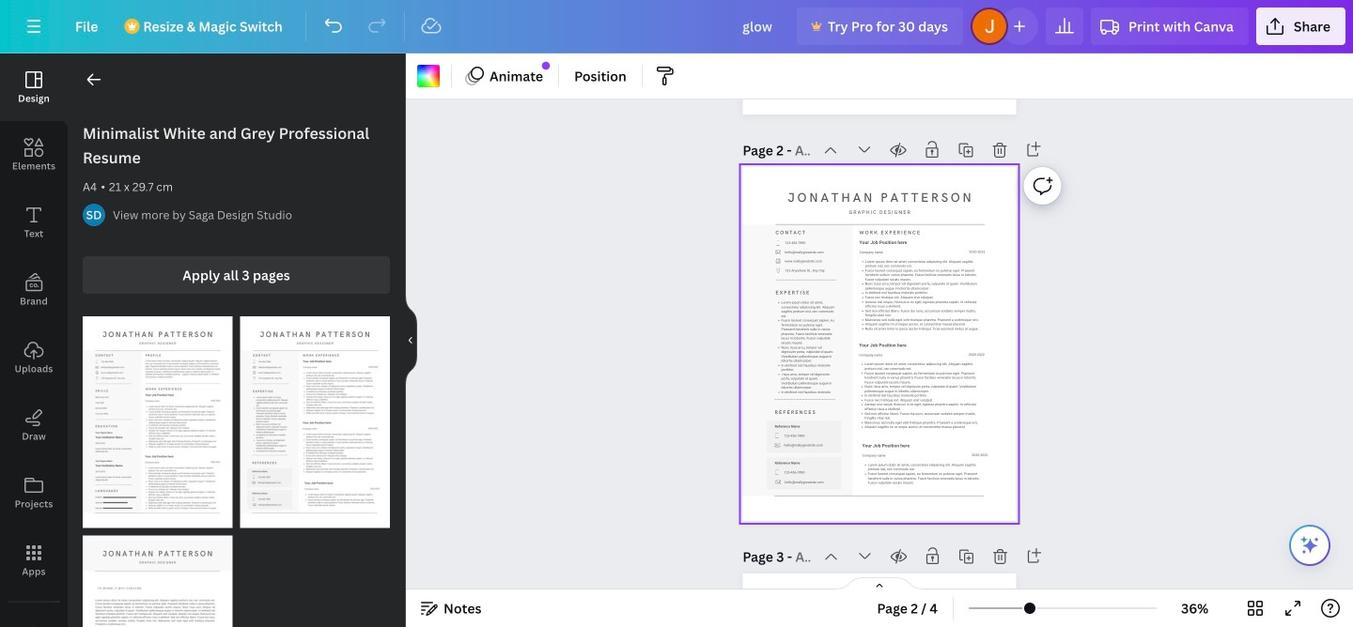 Task type: vqa. For each thing, say whether or not it's contained in the screenshot.
Minimalist White and Grey Professional Resume "image"
yes



Task type: describe. For each thing, give the bounding box(es) containing it.
Zoom button
[[1165, 594, 1226, 624]]

main menu bar
[[0, 0, 1354, 54]]

Page title text field
[[796, 548, 811, 567]]

#ffffff image
[[417, 65, 440, 87]]

saga design studio image
[[83, 204, 105, 227]]

side panel tab list
[[0, 54, 68, 628]]

saga design studio element
[[83, 204, 105, 227]]

Design title text field
[[728, 8, 790, 45]]

hide image
[[405, 296, 417, 386]]



Task type: locate. For each thing, give the bounding box(es) containing it.
minimalist white and grey professional resume element
[[83, 317, 233, 529], [240, 317, 390, 529], [83, 536, 233, 628]]

canva assistant image
[[1299, 535, 1322, 557]]

minimalist white and grey professional resume image
[[83, 317, 233, 529], [240, 317, 390, 529], [83, 536, 233, 628]]

Page title text field
[[795, 141, 810, 160]]

show pages image
[[835, 577, 925, 592]]



